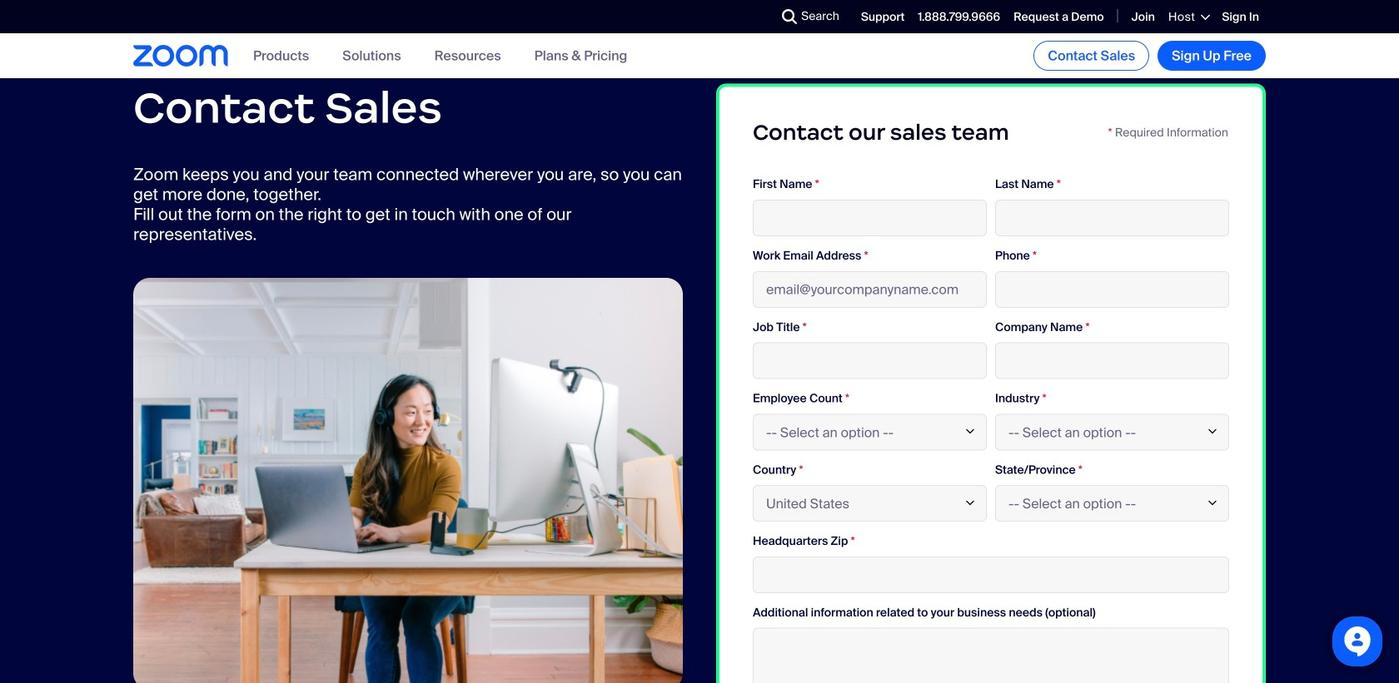 Task type: locate. For each thing, give the bounding box(es) containing it.
None text field
[[753, 200, 987, 236], [753, 343, 987, 379], [995, 343, 1229, 379], [753, 557, 1229, 594], [753, 629, 1229, 684], [753, 200, 987, 236], [753, 343, 987, 379], [995, 343, 1229, 379], [753, 557, 1229, 594], [753, 629, 1229, 684]]

zoom logo image
[[133, 45, 228, 66]]

None text field
[[995, 200, 1229, 236], [995, 271, 1229, 308], [995, 200, 1229, 236], [995, 271, 1229, 308]]

None search field
[[721, 3, 786, 30]]

search image
[[782, 9, 797, 24]]



Task type: describe. For each thing, give the bounding box(es) containing it.
search image
[[782, 9, 797, 24]]

email@yourcompanyname.com text field
[[753, 271, 987, 308]]

customer service agent image
[[133, 278, 683, 684]]



Task type: vqa. For each thing, say whether or not it's contained in the screenshot.
Sign to the right
no



